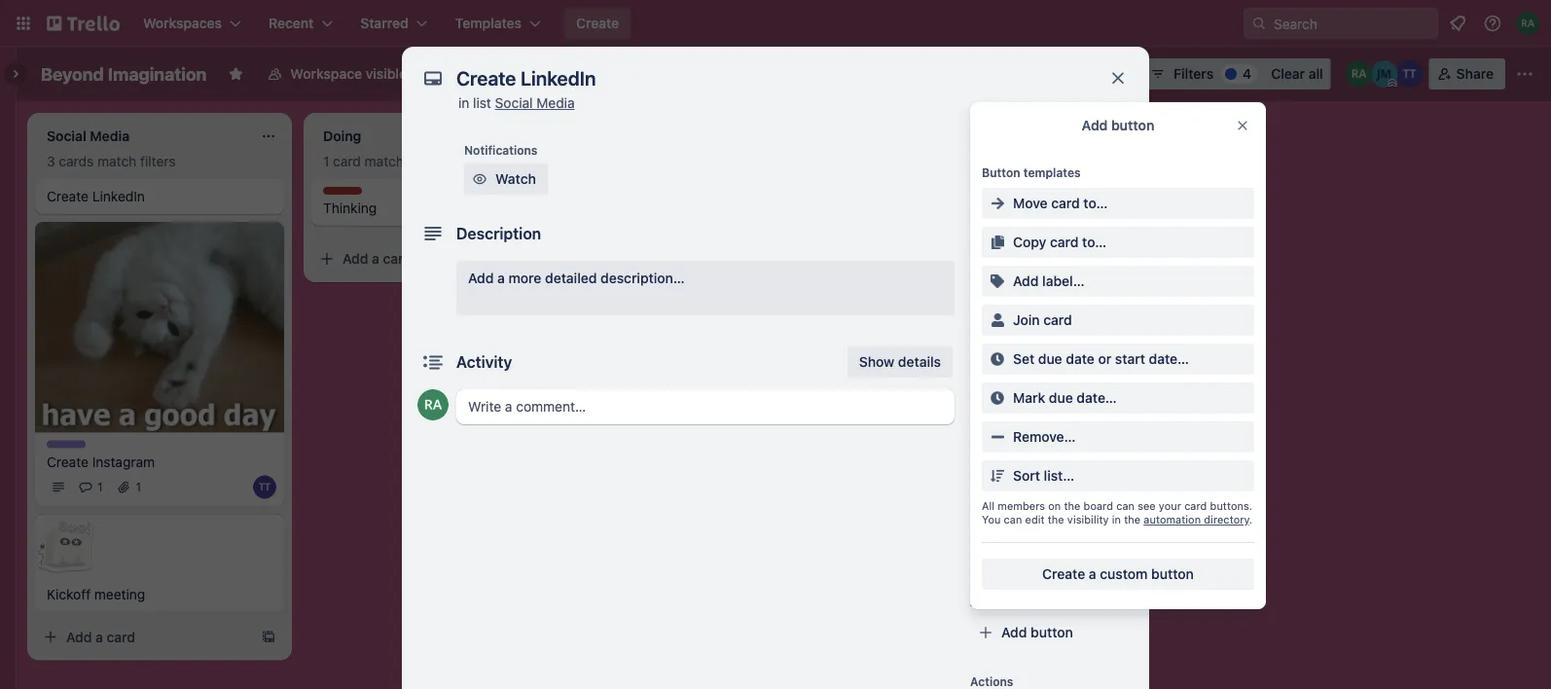 Task type: vqa. For each thing, say whether or not it's contained in the screenshot.
the leftmost "card"
no



Task type: locate. For each thing, give the bounding box(es) containing it.
0 vertical spatial automation
[[1055, 66, 1130, 82]]

sm image down to
[[988, 233, 1008, 252]]

1 horizontal spatial add a card
[[343, 251, 412, 267]]

1 horizontal spatial can
[[1117, 500, 1135, 513]]

1 horizontal spatial automation
[[1055, 66, 1130, 82]]

1 down "instagram"
[[136, 480, 141, 494]]

0 vertical spatial in
[[459, 95, 470, 111]]

sm image inside set due date or start date… button
[[988, 350, 1008, 369]]

1 filters from the left
[[140, 153, 176, 169]]

a down kickoff meeting
[[96, 629, 103, 645]]

ups down members
[[1011, 517, 1034, 531]]

1 horizontal spatial filters
[[422, 153, 458, 169]]

your
[[1159, 500, 1182, 513]]

sm image inside automation button
[[1028, 58, 1055, 86]]

set due date or start date… button
[[982, 344, 1255, 375]]

linkedin
[[92, 188, 145, 204]]

notifications
[[464, 143, 538, 157]]

1 vertical spatial to…
[[1083, 234, 1107, 250]]

join for join
[[1002, 163, 1029, 179]]

workspace visible button
[[255, 58, 419, 90]]

to…
[[1084, 195, 1108, 211], [1083, 234, 1107, 250]]

search image
[[1252, 16, 1268, 31]]

1 vertical spatial button
[[1152, 566, 1194, 582]]

0 horizontal spatial in
[[459, 95, 470, 111]]

add down kickoff
[[66, 629, 92, 645]]

all members on the board can see your card buttons. you can edit the visibility in the
[[982, 500, 1253, 526]]

add another list button
[[857, 113, 1122, 156]]

show
[[860, 354, 895, 370]]

sm image left "mark"
[[988, 388, 1008, 408]]

add button inside button
[[1002, 625, 1074, 641]]

create linkedin
[[47, 188, 145, 204]]

1 horizontal spatial date…
[[1149, 351, 1190, 367]]

card inside 'move card to…' button
[[1052, 195, 1080, 211]]

sm image for checklist link
[[976, 310, 996, 329]]

create from template… image
[[261, 629, 276, 645]]

details
[[898, 354, 941, 370]]

date…
[[1149, 351, 1190, 367], [1077, 390, 1117, 406]]

sm image down button
[[988, 194, 1008, 213]]

add another list
[[892, 126, 994, 142]]

sm image inside mark due date… button
[[988, 388, 1008, 408]]

sm image for add label… button
[[988, 272, 1008, 291]]

add a card button down thinking link
[[312, 243, 530, 275]]

sm image down 'add to card'
[[976, 232, 996, 251]]

0 vertical spatial add button
[[1082, 117, 1155, 133]]

matches
[[365, 153, 418, 169]]

1 horizontal spatial terry turtle (terryturtle) image
[[1397, 60, 1424, 88]]

create inside create instagram link
[[47, 454, 89, 470]]

sm image for join link
[[976, 162, 996, 181]]

share
[[1457, 66, 1494, 82]]

card
[[333, 153, 361, 169], [1052, 195, 1080, 211], [1011, 205, 1037, 219], [1050, 234, 1079, 250], [383, 251, 412, 267], [1044, 312, 1073, 328], [1185, 500, 1208, 513], [107, 629, 135, 645]]

add label…
[[1013, 273, 1085, 289]]

color: purple, title: none image
[[47, 440, 86, 448]]

sort list…
[[1013, 468, 1075, 484]]

add left label…
[[1013, 273, 1039, 289]]

card right to
[[1011, 205, 1037, 219]]

suggested
[[971, 135, 1032, 149]]

button
[[1112, 117, 1155, 133], [1152, 566, 1194, 582], [1031, 625, 1074, 641]]

power- down edit
[[1031, 545, 1077, 561]]

to… inside the "copy card to…" "button"
[[1083, 234, 1107, 250]]

1 horizontal spatial ruby anderson (rubyanderson7) image
[[1346, 60, 1373, 88]]

1
[[323, 153, 329, 169], [97, 480, 103, 494], [136, 480, 141, 494]]

sm image left remove…
[[988, 427, 1008, 447]]

1 horizontal spatial add a card button
[[312, 243, 530, 275]]

0 horizontal spatial automation
[[971, 595, 1037, 608]]

1 vertical spatial list
[[975, 126, 994, 142]]

due right set
[[1039, 351, 1063, 367]]

customize views image
[[515, 64, 535, 84]]

a left more
[[498, 270, 505, 286]]

card up color: bold red, title: "thoughts" element
[[333, 153, 361, 169]]

add left more
[[468, 270, 494, 286]]

sm image down suggested
[[976, 162, 996, 181]]

cover
[[1002, 428, 1040, 444]]

sm image inside labels link
[[976, 271, 996, 290]]

create inside create linkedin link
[[47, 188, 89, 204]]

filters for 1 card matches filters
[[422, 153, 458, 169]]

create inside create a custom button button
[[1043, 566, 1086, 582]]

custom
[[1002, 467, 1052, 483]]

sm image inside checklist link
[[976, 310, 996, 329]]

show details
[[860, 354, 941, 370]]

sm image left set
[[988, 350, 1008, 369]]

0 horizontal spatial add a card
[[66, 629, 135, 645]]

1 card matches filters
[[323, 153, 458, 169]]

due inside button
[[1049, 390, 1074, 406]]

join up dates
[[1013, 312, 1040, 328]]

list down board
[[473, 95, 492, 111]]

sm image inside sort list… 'button'
[[988, 466, 1008, 486]]

sm image
[[1028, 58, 1055, 86], [1115, 132, 1134, 152], [470, 169, 490, 189], [976, 232, 996, 251], [976, 271, 996, 290], [988, 272, 1008, 291], [988, 350, 1008, 369], [988, 388, 1008, 408]]

show details link
[[848, 347, 953, 378]]

1 vertical spatial in
[[1113, 514, 1122, 526]]

add a card down kickoff meeting
[[66, 629, 135, 645]]

date… right start
[[1149, 351, 1190, 367]]

filters up thinking link
[[422, 153, 458, 169]]

sm image for the remove… 'button'
[[988, 427, 1008, 447]]

card inside join card "button"
[[1044, 312, 1073, 328]]

add a card button down kickoff meeting link
[[35, 622, 253, 653]]

add button button
[[971, 617, 1134, 648]]

due inside button
[[1039, 351, 1063, 367]]

a inside add a more detailed description… link
[[498, 270, 505, 286]]

templates
[[1024, 166, 1081, 179]]

1 vertical spatial automation
[[971, 595, 1037, 608]]

due
[[1039, 351, 1063, 367], [1049, 390, 1074, 406]]

sm image left "sort"
[[988, 466, 1008, 486]]

ups down 'visibility'
[[1077, 545, 1102, 561]]

share button
[[1430, 58, 1506, 90]]

move
[[1013, 195, 1048, 211]]

0 horizontal spatial terry turtle (terryturtle) image
[[253, 476, 276, 499]]

0 vertical spatial date…
[[1149, 351, 1190, 367]]

2 horizontal spatial 1
[[323, 153, 329, 169]]

description
[[457, 224, 542, 243]]

1 vertical spatial add a card button
[[35, 622, 253, 653]]

card down templates
[[1052, 195, 1080, 211]]

0 vertical spatial power-
[[941, 66, 987, 82]]

3 cards match filters
[[47, 153, 176, 169]]

sm image up dates
[[988, 311, 1008, 330]]

cards
[[59, 153, 94, 169]]

copy card to…
[[1013, 234, 1107, 250]]

0 vertical spatial join
[[1002, 163, 1029, 179]]

1 vertical spatial join
[[1013, 312, 1040, 328]]

2 filters from the left
[[422, 153, 458, 169]]

add button down automation button
[[1082, 117, 1155, 133]]

add button
[[1082, 117, 1155, 133], [1002, 625, 1074, 641]]

to… for copy card to…
[[1083, 234, 1107, 250]]

thinking
[[323, 200, 377, 216]]

the down on
[[1048, 514, 1065, 526]]

add to card
[[971, 205, 1037, 219]]

to… down 'move card to…' button
[[1083, 234, 1107, 250]]

1 horizontal spatial list
[[975, 126, 994, 142]]

1 down create instagram on the left bottom of the page
[[97, 480, 103, 494]]

0 vertical spatial add a card button
[[312, 243, 530, 275]]

sm image inside join card "button"
[[988, 311, 1008, 330]]

thinking link
[[323, 199, 549, 218]]

add left another
[[892, 126, 918, 142]]

0 horizontal spatial date…
[[1077, 390, 1117, 406]]

sm image for automation button
[[1028, 58, 1055, 86]]

card up dates button on the right of the page
[[1044, 312, 1073, 328]]

1 vertical spatial ruby anderson (rubyanderson7) image
[[1346, 60, 1373, 88]]

add a card button
[[312, 243, 530, 275], [35, 622, 253, 653]]

sm image for 'move card to…' button
[[988, 194, 1008, 213]]

1 vertical spatial add button
[[1002, 625, 1074, 641]]

1 horizontal spatial in
[[1113, 514, 1122, 526]]

can left see
[[1117, 500, 1135, 513]]

join inside "button"
[[1013, 312, 1040, 328]]

due right "mark"
[[1049, 390, 1074, 406]]

in inside all members on the board can see your card buttons. you can edit the visibility in the
[[1113, 514, 1122, 526]]

sm image for members 'link'
[[976, 232, 996, 251]]

ups
[[987, 66, 1013, 82], [1011, 517, 1034, 531], [1077, 545, 1102, 561]]

add down automation button
[[1082, 117, 1108, 133]]

dates button
[[971, 343, 1134, 374]]

create linkedin link
[[47, 187, 273, 206]]

add down edit
[[1002, 545, 1028, 561]]

list right another
[[975, 126, 994, 142]]

add button up actions
[[1002, 625, 1074, 641]]

filters up create linkedin link
[[140, 153, 176, 169]]

1 horizontal spatial 1
[[136, 480, 141, 494]]

0 vertical spatial due
[[1039, 351, 1063, 367]]

sm image left the cover
[[976, 426, 996, 446]]

1 vertical spatial add a card
[[66, 629, 135, 645]]

add a card down thinking
[[343, 251, 412, 267]]

or
[[1099, 351, 1112, 367]]

0 vertical spatial to…
[[1084, 195, 1108, 211]]

0 vertical spatial add a card
[[343, 251, 412, 267]]

power-ups up add another list button
[[941, 66, 1013, 82]]

1 up color: bold red, title: "thoughts" element
[[323, 153, 329, 169]]

card up automation directory link at the right of the page
[[1185, 500, 1208, 513]]

sm image inside join link
[[976, 162, 996, 181]]

1 horizontal spatial add button
[[1082, 117, 1155, 133]]

button right custom
[[1152, 566, 1194, 582]]

in down the board
[[1113, 514, 1122, 526]]

1 vertical spatial date…
[[1077, 390, 1117, 406]]

sm image inside the remove… 'button'
[[988, 427, 1008, 447]]

button
[[982, 166, 1021, 179]]

0 horizontal spatial ruby anderson (rubyanderson7) image
[[418, 389, 449, 421]]

automation directory link
[[1144, 514, 1250, 526]]

0 horizontal spatial list
[[473, 95, 492, 111]]

the
[[1065, 500, 1081, 513], [1048, 514, 1065, 526], [1125, 514, 1141, 526]]

sm image inside members 'link'
[[976, 232, 996, 251]]

0 horizontal spatial add a card button
[[35, 622, 253, 653]]

1 vertical spatial can
[[1004, 514, 1023, 526]]

create
[[576, 15, 619, 31], [47, 188, 89, 204], [47, 454, 89, 470], [1043, 566, 1086, 582]]

sm image right power-ups button
[[1028, 58, 1055, 86]]

date… inside button
[[1077, 390, 1117, 406]]

add
[[1082, 117, 1108, 133], [892, 126, 918, 142], [971, 205, 994, 219], [343, 251, 368, 267], [468, 270, 494, 286], [1013, 273, 1039, 289], [1002, 545, 1028, 561], [1002, 625, 1028, 641], [66, 629, 92, 645]]

0 horizontal spatial can
[[1004, 514, 1023, 526]]

1 vertical spatial due
[[1049, 390, 1074, 406]]

power- up another
[[941, 66, 987, 82]]

None text field
[[447, 60, 1089, 95]]

0 vertical spatial power-ups
[[941, 66, 1013, 82]]

add a card for add a card "button" related to create from template… icon
[[343, 251, 412, 267]]

create a custom button button
[[982, 559, 1255, 590]]

more
[[509, 270, 542, 286]]

in down board link
[[459, 95, 470, 111]]

sm image inside the cover link
[[976, 426, 996, 446]]

can down members
[[1004, 514, 1023, 526]]

power-ups button
[[902, 58, 1024, 90]]

terry turtle (terryturtle) image
[[1397, 60, 1424, 88], [253, 476, 276, 499]]

color: bold red, title: "thoughts" element
[[323, 187, 377, 202]]

set
[[1013, 351, 1035, 367]]

a left custom
[[1089, 566, 1097, 582]]

sm image left the watch
[[470, 169, 490, 189]]

power-ups down the 'all'
[[971, 517, 1034, 531]]

to… up the "copy card to…" "button"
[[1084, 195, 1108, 211]]

power-ups
[[941, 66, 1013, 82], [971, 517, 1034, 531]]

sm image up checklist
[[988, 272, 1008, 291]]

0 horizontal spatial filters
[[140, 153, 176, 169]]

power-
[[941, 66, 987, 82], [971, 517, 1011, 531], [1031, 545, 1077, 561]]

automation inside button
[[1055, 66, 1130, 82]]

join down suggested
[[1002, 163, 1029, 179]]

2 horizontal spatial ruby anderson (rubyanderson7) image
[[1517, 12, 1540, 35]]

to… inside 'move card to…' button
[[1084, 195, 1108, 211]]

0 vertical spatial ruby anderson (rubyanderson7) image
[[1517, 12, 1540, 35]]

sm image for sort list… 'button'
[[988, 466, 1008, 486]]

mark
[[1013, 390, 1046, 406]]

0 horizontal spatial add button
[[1002, 625, 1074, 641]]

2 vertical spatial power-
[[1031, 545, 1077, 561]]

button down automation button
[[1112, 117, 1155, 133]]

sm image left checklist
[[976, 310, 996, 329]]

sm image inside the watch button
[[470, 169, 490, 189]]

button down add power-ups link
[[1031, 625, 1074, 641]]

to… for move card to…
[[1084, 195, 1108, 211]]

a
[[372, 251, 380, 267], [498, 270, 505, 286], [1089, 566, 1097, 582], [96, 629, 103, 645]]

power- down the 'all'
[[971, 517, 1011, 531]]

create for create linkedin
[[47, 188, 89, 204]]

buttons.
[[1211, 500, 1253, 513]]

create instagram
[[47, 454, 155, 470]]

watch
[[496, 171, 536, 187]]

list inside button
[[975, 126, 994, 142]]

1 vertical spatial terry turtle (terryturtle) image
[[253, 476, 276, 499]]

0 vertical spatial ups
[[987, 66, 1013, 82]]

you
[[982, 514, 1001, 526]]

on
[[1049, 500, 1061, 513]]

sm image left labels
[[976, 271, 996, 290]]

sm image inside 'move card to…' button
[[988, 194, 1008, 213]]

sm image inside add label… button
[[988, 272, 1008, 291]]

workspace visible
[[291, 66, 407, 82]]

set due date or start date…
[[1013, 351, 1190, 367]]

thoughts
[[323, 188, 377, 202]]

0 vertical spatial terry turtle (terryturtle) image
[[1397, 60, 1424, 88]]

visible
[[366, 66, 407, 82]]

2 vertical spatial button
[[1031, 625, 1074, 641]]

create inside create button
[[576, 15, 619, 31]]

sort list… button
[[982, 460, 1255, 492]]

sm image for labels link
[[976, 271, 996, 290]]

sm image
[[976, 162, 996, 181], [988, 194, 1008, 213], [988, 233, 1008, 252], [976, 310, 996, 329], [988, 311, 1008, 330], [976, 426, 996, 446], [988, 427, 1008, 447], [988, 466, 1008, 486]]

card right copy
[[1050, 234, 1079, 250]]

sm image inside the "copy card to…" "button"
[[988, 233, 1008, 252]]

date… down set due date or start date… in the bottom of the page
[[1077, 390, 1117, 406]]

ruby anderson (rubyanderson7) image
[[1517, 12, 1540, 35], [1346, 60, 1373, 88], [418, 389, 449, 421]]

Write a comment text field
[[457, 389, 955, 424]]

0 vertical spatial list
[[473, 95, 492, 111]]

ups up add another list button
[[987, 66, 1013, 82]]



Task type: describe. For each thing, give the bounding box(es) containing it.
in list social media
[[459, 95, 575, 111]]

filters for 3 cards match filters
[[140, 153, 176, 169]]

card inside the "copy card to…" "button"
[[1050, 234, 1079, 250]]

members
[[1002, 233, 1062, 249]]

move card to…
[[1013, 195, 1108, 211]]

all
[[982, 500, 995, 513]]

actions
[[971, 675, 1014, 688]]

watch button
[[464, 164, 548, 195]]

0 vertical spatial can
[[1117, 500, 1135, 513]]

copy
[[1013, 234, 1047, 250]]

start
[[1116, 351, 1146, 367]]

2 vertical spatial ups
[[1077, 545, 1102, 561]]

card down thinking link
[[383, 251, 412, 267]]

clear
[[1272, 66, 1306, 82]]

0 notifications image
[[1447, 12, 1470, 35]]

show menu image
[[1516, 64, 1535, 84]]

jeremy miller (jeremymiller198) image
[[1371, 60, 1399, 88]]

sm image for mark due date… button
[[988, 388, 1008, 408]]

add power-ups
[[1002, 545, 1102, 561]]

Search field
[[1268, 9, 1438, 38]]

cover link
[[971, 421, 1134, 452]]

date… inside button
[[1149, 351, 1190, 367]]

meeting
[[94, 586, 145, 602]]

back to home image
[[47, 8, 120, 39]]

add a card button for create from template… icon
[[312, 243, 530, 275]]

date
[[1066, 351, 1095, 367]]

checklist
[[1002, 311, 1062, 327]]

sm image for the "copy card to…" "button"
[[988, 233, 1008, 252]]

ups inside button
[[987, 66, 1013, 82]]

another
[[921, 126, 971, 142]]

create instagram link
[[47, 452, 273, 472]]

visibility
[[1068, 514, 1109, 526]]

custom fields button
[[971, 465, 1134, 485]]

attachment
[[1002, 389, 1077, 405]]

add up actions
[[1002, 625, 1028, 641]]

sort
[[1013, 468, 1041, 484]]

0 vertical spatial button
[[1112, 117, 1155, 133]]

join for join card
[[1013, 312, 1040, 328]]

fields
[[1055, 467, 1093, 483]]

kickoff
[[47, 586, 91, 602]]

dates
[[1002, 350, 1039, 366]]

the right on
[[1065, 500, 1081, 513]]

custom fields
[[1002, 467, 1093, 483]]

directory
[[1205, 514, 1250, 526]]

the down see
[[1125, 514, 1141, 526]]

automation button
[[1028, 58, 1141, 90]]

custom
[[1100, 566, 1148, 582]]

board
[[1084, 500, 1114, 513]]

beyond
[[41, 63, 104, 84]]

card inside all members on the board can see your card buttons. you can edit the visibility in the
[[1185, 500, 1208, 513]]

primary element
[[0, 0, 1552, 47]]

detailed
[[545, 270, 597, 286]]

members link
[[971, 226, 1134, 257]]

beyond imagination
[[41, 63, 207, 84]]

star or unstar board image
[[228, 66, 244, 82]]

automation directory .
[[1144, 514, 1253, 526]]

attachment button
[[971, 382, 1134, 413]]

0 horizontal spatial 1
[[97, 480, 103, 494]]

2 vertical spatial ruby anderson (rubyanderson7) image
[[418, 389, 449, 421]]

add down thinking
[[343, 251, 368, 267]]

add label… button
[[982, 266, 1255, 297]]

4
[[1243, 66, 1252, 82]]

match
[[97, 153, 137, 169]]

sm image for set due date or start date… button
[[988, 350, 1008, 369]]

a down thinking
[[372, 251, 380, 267]]

sm image for the watch button
[[470, 169, 490, 189]]

1 vertical spatial power-
[[971, 517, 1011, 531]]

open information menu image
[[1484, 14, 1503, 33]]

sm image for the cover link
[[976, 426, 996, 446]]

create for create a custom button
[[1043, 566, 1086, 582]]

add a more detailed description… link
[[457, 261, 955, 315]]

kickoff meeting link
[[47, 585, 273, 604]]

card down the meeting
[[107, 629, 135, 645]]

imagination
[[108, 63, 207, 84]]

power-ups inside button
[[941, 66, 1013, 82]]

filters
[[1174, 66, 1214, 82]]

clear all
[[1272, 66, 1324, 82]]

1 vertical spatial ups
[[1011, 517, 1034, 531]]

.
[[1250, 514, 1253, 526]]

workspace
[[291, 66, 362, 82]]

members
[[998, 500, 1046, 513]]

add inside button
[[892, 126, 918, 142]]

description…
[[601, 270, 685, 286]]

see
[[1138, 500, 1156, 513]]

Board name text field
[[31, 58, 217, 90]]

add left to
[[971, 205, 994, 219]]

all
[[1309, 66, 1324, 82]]

copy card to… button
[[982, 227, 1255, 258]]

power- inside button
[[941, 66, 987, 82]]

thoughts thinking
[[323, 188, 377, 216]]

1 vertical spatial power-ups
[[971, 517, 1034, 531]]

a inside create a custom button button
[[1089, 566, 1097, 582]]

switch to… image
[[14, 14, 33, 33]]

checklist link
[[971, 304, 1134, 335]]

list…
[[1044, 468, 1075, 484]]

kickoff meeting
[[47, 586, 145, 602]]

mark due date… button
[[982, 383, 1255, 414]]

social media link
[[495, 95, 575, 111]]

mark due date…
[[1013, 390, 1117, 406]]

labels
[[1002, 272, 1044, 288]]

add power-ups link
[[971, 537, 1134, 569]]

automation
[[1144, 514, 1201, 526]]

button templates
[[982, 166, 1081, 179]]

labels link
[[971, 265, 1134, 296]]

close popover image
[[1235, 118, 1251, 133]]

create from template… image
[[537, 251, 553, 267]]

join card
[[1013, 312, 1073, 328]]

create button
[[565, 8, 631, 39]]

activity
[[457, 353, 512, 371]]

instagram
[[92, 454, 155, 470]]

due for set
[[1039, 351, 1063, 367]]

add a card button for create from template… image
[[35, 622, 253, 653]]

3
[[47, 153, 55, 169]]

sm image for join card "button"
[[988, 311, 1008, 330]]

media
[[537, 95, 575, 111]]

create for create instagram
[[47, 454, 89, 470]]

add a card for add a card "button" related to create from template… image
[[66, 629, 135, 645]]

sm image up 'move card to…' button
[[1115, 132, 1134, 152]]

create for create
[[576, 15, 619, 31]]

due for mark
[[1049, 390, 1074, 406]]

board
[[456, 66, 494, 82]]

board link
[[423, 58, 506, 90]]



